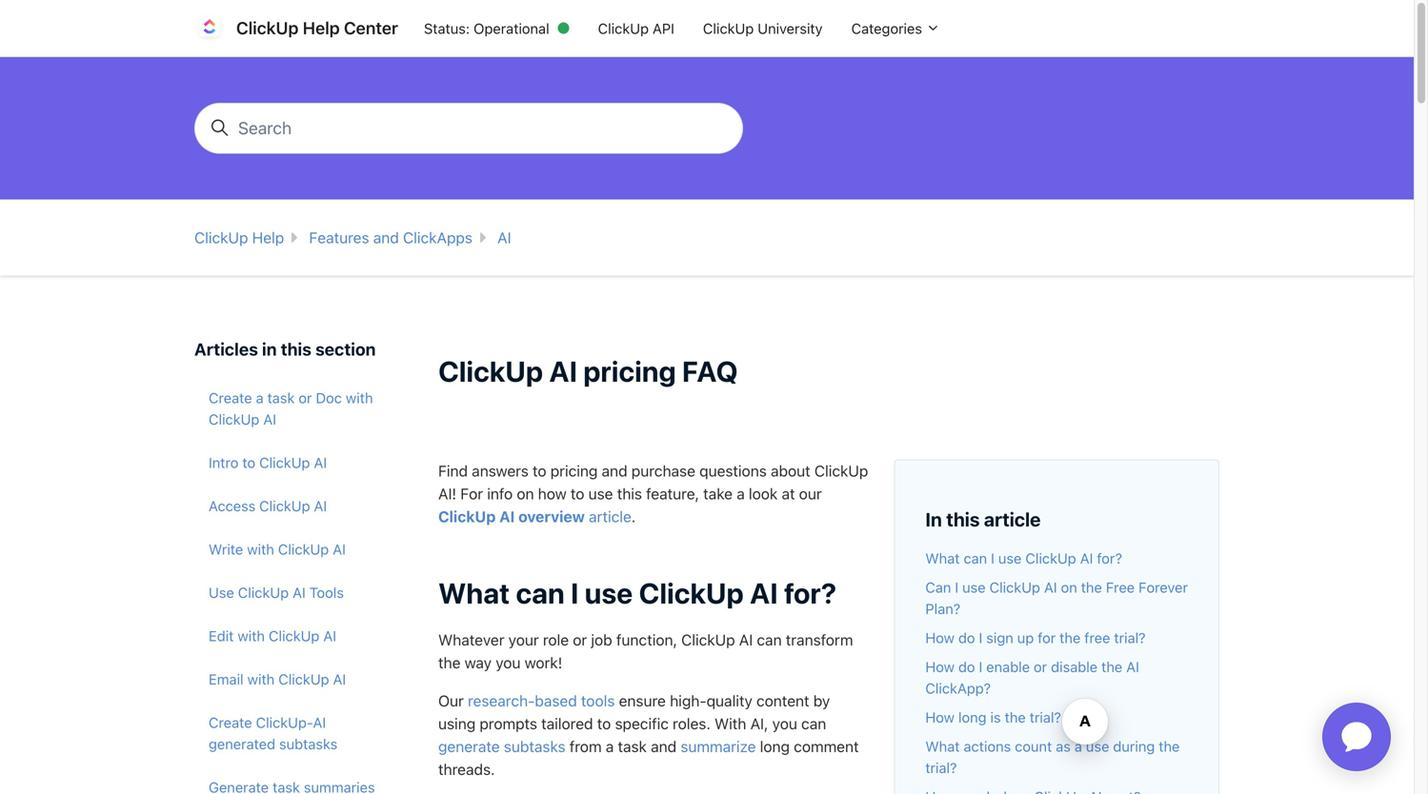 Task type: describe. For each thing, give the bounding box(es) containing it.
long inside 'long comment threads.'
[[760, 738, 790, 756]]

plan?
[[925, 601, 960, 617]]

clickup university link
[[689, 10, 837, 46]]

use clickup ai tools link
[[194, 575, 393, 611]]

tools
[[309, 585, 344, 601]]

at
[[782, 485, 795, 503]]

what can i use clickup ai for? link
[[925, 550, 1122, 567]]

write
[[209, 541, 243, 558]]

the inside whatever your role or job function, clickup ai can transform the way you work!
[[438, 654, 461, 672]]

to right how
[[571, 485, 584, 503]]

ai link
[[497, 228, 511, 247]]

clickup ai pricing faq
[[438, 354, 738, 388]]

to inside the "ensure high-quality content by using prompts tailored to specific roles. with ai, you can generate subtasks from a task and summarize"
[[597, 715, 611, 733]]

email with clickup ai link
[[194, 662, 393, 697]]

role
[[543, 631, 569, 649]]

transform
[[786, 631, 853, 649]]

generated
[[209, 736, 275, 753]]

create clickup-ai generated subtasks link
[[194, 705, 393, 762]]

ensure
[[619, 692, 666, 710]]

by
[[813, 692, 830, 710]]

article inside find answers to pricing and purchase questions about clickup ai! for info on how to use this feature, take a look at our clickup ai overview article .
[[589, 508, 631, 526]]

university
[[758, 20, 823, 36]]

main content containing clickup ai pricing faq
[[0, 57, 1414, 795]]

tailored
[[541, 715, 593, 733]]

0 horizontal spatial for?
[[784, 576, 837, 610]]

1 horizontal spatial long
[[958, 709, 987, 726]]

for
[[1038, 630, 1056, 646]]

articles in this section
[[194, 339, 376, 359]]

based
[[535, 692, 577, 710]]

api
[[653, 20, 674, 36]]

threads.
[[438, 761, 495, 779]]

center
[[344, 18, 398, 38]]

create a task or doc with clickup ai
[[209, 390, 373, 428]]

overview
[[518, 508, 585, 526]]

questions
[[699, 462, 767, 480]]

count
[[1015, 738, 1052, 755]]

comment
[[794, 738, 859, 756]]

help for clickup help
[[252, 228, 284, 247]]

a inside the create a task or doc with clickup ai
[[256, 390, 264, 406]]

.
[[631, 508, 636, 526]]

ai!
[[438, 485, 456, 503]]

i for how do i sign up for the free trial? "link" on the bottom of the page
[[979, 630, 983, 646]]

ai,
[[750, 715, 768, 733]]

in
[[262, 339, 277, 359]]

ai inside find answers to pricing and purchase questions about clickup ai! for info on how to use this feature, take a look at our clickup ai overview article .
[[499, 508, 515, 526]]

how
[[538, 485, 567, 503]]

clickup inside can i use clickup ai on the free forever plan?
[[989, 579, 1040, 596]]

you inside the "ensure high-quality content by using prompts tailored to specific roles. with ai, you can generate subtasks from a task and summarize"
[[772, 715, 797, 733]]

high-
[[670, 692, 707, 710]]

subtasks inside the "ensure high-quality content by using prompts tailored to specific roles. with ai, you can generate subtasks from a task and summarize"
[[504, 738, 566, 756]]

status: operational
[[424, 20, 549, 36]]

clickup inside the create a task or doc with clickup ai
[[209, 411, 259, 428]]

0 vertical spatial and
[[373, 228, 399, 247]]

with for write with clickup ai
[[247, 541, 274, 558]]

using
[[438, 715, 476, 733]]

edit with clickup ai
[[209, 628, 336, 645]]

and inside the "ensure high-quality content by using prompts tailored to specific roles. with ai, you can generate subtasks from a task and summarize"
[[651, 738, 677, 756]]

task inside the "ensure high-quality content by using prompts tailored to specific roles. with ai, you can generate subtasks from a task and summarize"
[[618, 738, 647, 756]]

specific
[[615, 715, 669, 733]]

the right the is
[[1005, 709, 1026, 726]]

job
[[591, 631, 612, 649]]

Search search field
[[194, 103, 743, 154]]

pricing inside find answers to pricing and purchase questions about clickup ai! for info on how to use this feature, take a look at our clickup ai overview article .
[[550, 462, 598, 480]]

with for edit with clickup ai
[[238, 628, 265, 645]]

2 vertical spatial this
[[946, 508, 980, 531]]

features and clickapps link
[[309, 228, 472, 247]]

can
[[925, 579, 951, 596]]

whatever
[[438, 631, 504, 649]]

use
[[209, 585, 234, 601]]

clickup help
[[194, 228, 284, 247]]

can inside whatever your role or job function, clickup ai can transform the way you work!
[[757, 631, 782, 649]]

research-based tools link
[[468, 692, 615, 710]]

access clickup ai link
[[194, 488, 393, 524]]

use up job
[[585, 576, 633, 610]]

i down overview
[[571, 576, 579, 610]]

0 vertical spatial pricing
[[583, 354, 676, 388]]

answers
[[472, 462, 529, 480]]

faq
[[682, 354, 738, 388]]

can down in this article
[[964, 550, 987, 567]]

the inside how do i enable or disable the ai clickapp?
[[1101, 659, 1122, 675]]

or inside how do i enable or disable the ai clickapp?
[[1034, 659, 1047, 675]]

from
[[570, 738, 602, 756]]

features and clickapps
[[309, 228, 472, 247]]

function,
[[616, 631, 677, 649]]

i for how do i enable or disable the ai clickapp? link
[[979, 659, 983, 675]]

and inside find answers to pricing and purchase questions about clickup ai! for info on how to use this feature, take a look at our clickup ai overview article .
[[602, 462, 627, 480]]

how for how do i sign up for the free trial?
[[925, 630, 955, 646]]

trial? for during
[[925, 760, 957, 776]]

ai inside how do i enable or disable the ai clickapp?
[[1126, 659, 1139, 675]]

whatever your role or job function, clickup ai can transform the way you work!
[[438, 631, 853, 672]]

on inside find answers to pricing and purchase questions about clickup ai! for info on how to use this feature, take a look at our clickup ai overview article .
[[517, 485, 534, 503]]

a inside the "ensure high-quality content by using prompts tailored to specific roles. with ai, you can generate subtasks from a task and summarize"
[[606, 738, 614, 756]]

help for clickup help center
[[303, 18, 340, 38]]

in this article
[[925, 508, 1041, 531]]

our
[[438, 692, 464, 710]]

with inside the create a task or doc with clickup ai
[[346, 390, 373, 406]]

our research-based tools
[[438, 692, 615, 710]]

do for sign
[[958, 630, 975, 646]]

clickapps
[[403, 228, 472, 247]]

way
[[465, 654, 492, 672]]

work!
[[525, 654, 562, 672]]

with
[[715, 715, 746, 733]]

can i use clickup ai on the free forever plan?
[[925, 579, 1188, 617]]

clickup inside whatever your role or job function, clickup ai can transform the way you work!
[[681, 631, 735, 649]]

long comment threads.
[[438, 738, 859, 779]]

ai inside whatever your role or job function, clickup ai can transform the way you work!
[[739, 631, 753, 649]]

content
[[756, 692, 809, 710]]

categories
[[851, 20, 926, 36]]

prompts
[[480, 715, 537, 733]]

research-
[[468, 692, 535, 710]]

access clickup ai
[[209, 498, 327, 514]]



Task type: vqa. For each thing, say whether or not it's contained in the screenshot.
right Google Calendar syncing link
no



Task type: locate. For each thing, give the bounding box(es) containing it.
create for create a task or doc with clickup ai
[[209, 390, 252, 406]]

trial? inside what actions count as a use during the trial?
[[925, 760, 957, 776]]

long
[[958, 709, 987, 726], [760, 738, 790, 756]]

subtasks down clickup-
[[279, 736, 337, 753]]

0 horizontal spatial trial?
[[925, 760, 957, 776]]

i right can
[[955, 579, 959, 596]]

forever
[[1139, 579, 1188, 596]]

1 article from the left
[[589, 508, 631, 526]]

task inside the create a task or doc with clickup ai
[[267, 390, 295, 406]]

0 horizontal spatial task
[[267, 390, 295, 406]]

trial? up count
[[1030, 709, 1061, 726]]

the left 'free'
[[1081, 579, 1102, 596]]

with
[[346, 390, 373, 406], [247, 541, 274, 558], [238, 628, 265, 645], [247, 671, 275, 688]]

1 vertical spatial what
[[438, 576, 510, 610]]

use down in this article
[[998, 550, 1022, 567]]

1 horizontal spatial subtasks
[[504, 738, 566, 756]]

with right doc
[[346, 390, 373, 406]]

1 vertical spatial this
[[617, 485, 642, 503]]

what can i use clickup ai for?
[[925, 550, 1122, 567], [438, 576, 837, 610]]

categories button
[[837, 10, 955, 46]]

1 vertical spatial and
[[602, 462, 627, 480]]

can left the transform
[[757, 631, 782, 649]]

the right 'during'
[[1159, 738, 1180, 755]]

ai inside 'link'
[[333, 541, 346, 558]]

trial?
[[1114, 630, 1146, 646], [1030, 709, 1061, 726], [925, 760, 957, 776]]

for
[[460, 485, 483, 503]]

write with clickup ai
[[209, 541, 346, 558]]

0 horizontal spatial you
[[496, 654, 521, 672]]

ai inside the create a task or doc with clickup ai
[[263, 411, 276, 428]]

this inside find answers to pricing and purchase questions about clickup ai! for info on how to use this feature, take a look at our clickup ai overview article .
[[617, 485, 642, 503]]

on left 'free'
[[1061, 579, 1077, 596]]

actions
[[964, 738, 1011, 755]]

do inside how do i enable or disable the ai clickapp?
[[958, 659, 975, 675]]

generate
[[438, 738, 500, 756]]

1 horizontal spatial article
[[984, 508, 1041, 531]]

2 create from the top
[[209, 715, 252, 731]]

ai inside create clickup-ai generated subtasks
[[313, 715, 326, 731]]

the right for
[[1060, 630, 1081, 646]]

0 horizontal spatial this
[[281, 339, 311, 359]]

1 horizontal spatial what can i use clickup ai for?
[[925, 550, 1122, 567]]

1 horizontal spatial on
[[1061, 579, 1077, 596]]

what can i use clickup ai for? up can i use clickup ai on the free forever plan?
[[925, 550, 1122, 567]]

with inside 'link'
[[247, 541, 274, 558]]

take
[[703, 485, 733, 503]]

2 vertical spatial how
[[925, 709, 955, 726]]

to right "intro"
[[242, 454, 255, 471]]

1 vertical spatial on
[[1061, 579, 1077, 596]]

0 horizontal spatial long
[[760, 738, 790, 756]]

how long is the trial?
[[925, 709, 1061, 726]]

how do i sign up for the free trial? link
[[925, 630, 1146, 646]]

what for what actions count as a use during the trial? link
[[925, 738, 960, 755]]

operational
[[474, 20, 549, 36]]

create for create clickup-ai generated subtasks
[[209, 715, 252, 731]]

subtasks down prompts
[[504, 738, 566, 756]]

1 horizontal spatial task
[[618, 738, 647, 756]]

1 do from the top
[[958, 630, 975, 646]]

as
[[1056, 738, 1071, 755]]

1 horizontal spatial this
[[617, 485, 642, 503]]

1 horizontal spatial help
[[303, 18, 340, 38]]

clickup
[[236, 18, 299, 38], [598, 20, 649, 36], [703, 20, 754, 36], [194, 228, 248, 247], [438, 354, 543, 388], [209, 411, 259, 428], [259, 454, 310, 471], [814, 462, 868, 480], [259, 498, 310, 514], [438, 508, 496, 526], [278, 541, 329, 558], [1025, 550, 1076, 567], [639, 576, 744, 610], [989, 579, 1040, 596], [238, 585, 289, 601], [269, 628, 319, 645], [681, 631, 735, 649], [278, 671, 329, 688]]

1 horizontal spatial and
[[602, 462, 627, 480]]

create clickup-ai generated subtasks
[[209, 715, 337, 753]]

how up the clickapp?
[[925, 659, 955, 675]]

the down free
[[1101, 659, 1122, 675]]

how down plan?
[[925, 630, 955, 646]]

or down how do i sign up for the free trial? "link" on the bottom of the page
[[1034, 659, 1047, 675]]

clickup api
[[598, 20, 674, 36]]

0 vertical spatial on
[[517, 485, 534, 503]]

a right as
[[1075, 738, 1082, 755]]

1 horizontal spatial or
[[573, 631, 587, 649]]

2 how from the top
[[925, 659, 955, 675]]

0 vertical spatial task
[[267, 390, 295, 406]]

a right from
[[606, 738, 614, 756]]

find answers to pricing and purchase questions about clickup ai! for info on how to use this feature, take a look at our clickup ai overview article .
[[438, 462, 868, 526]]

main content
[[0, 57, 1414, 795]]

subtasks inside create clickup-ai generated subtasks
[[279, 736, 337, 753]]

can up role
[[516, 576, 565, 610]]

for? up the transform
[[784, 576, 837, 610]]

i inside can i use clickup ai on the free forever plan?
[[955, 579, 959, 596]]

how do i enable or disable the ai clickapp? link
[[925, 659, 1139, 697]]

2 vertical spatial and
[[651, 738, 677, 756]]

how inside how do i enable or disable the ai clickapp?
[[925, 659, 955, 675]]

i for what can i use clickup ai for? link
[[991, 550, 995, 567]]

0 vertical spatial long
[[958, 709, 987, 726]]

how for how long is the trial?
[[925, 709, 955, 726]]

article
[[589, 508, 631, 526], [984, 508, 1041, 531]]

2 horizontal spatial trial?
[[1114, 630, 1146, 646]]

1 vertical spatial pricing
[[550, 462, 598, 480]]

0 vertical spatial for?
[[1097, 550, 1122, 567]]

0 horizontal spatial on
[[517, 485, 534, 503]]

i inside how do i enable or disable the ai clickapp?
[[979, 659, 983, 675]]

long left the is
[[958, 709, 987, 726]]

2 vertical spatial what
[[925, 738, 960, 755]]

on
[[517, 485, 534, 503], [1061, 579, 1077, 596]]

help left center
[[303, 18, 340, 38]]

look
[[749, 485, 778, 503]]

task left doc
[[267, 390, 295, 406]]

0 horizontal spatial or
[[299, 390, 312, 406]]

the left way
[[438, 654, 461, 672]]

clickup api link
[[584, 10, 689, 46]]

ensure high-quality content by using prompts tailored to specific roles. with ai, you can generate subtasks from a task and summarize
[[438, 692, 830, 756]]

clickup-
[[256, 715, 313, 731]]

what up whatever
[[438, 576, 510, 610]]

a inside what actions count as a use during the trial?
[[1075, 738, 1082, 755]]

3 how from the top
[[925, 709, 955, 726]]

ai
[[497, 228, 511, 247], [549, 354, 577, 388], [263, 411, 276, 428], [314, 454, 327, 471], [314, 498, 327, 514], [499, 508, 515, 526], [333, 541, 346, 558], [1080, 550, 1093, 567], [750, 576, 778, 610], [1044, 579, 1057, 596], [293, 585, 306, 601], [323, 628, 336, 645], [739, 631, 753, 649], [1126, 659, 1139, 675], [333, 671, 346, 688], [313, 715, 326, 731]]

1 vertical spatial create
[[209, 715, 252, 731]]

with right the email
[[247, 671, 275, 688]]

2 vertical spatial trial?
[[925, 760, 957, 776]]

1 vertical spatial for?
[[784, 576, 837, 610]]

what inside what actions count as a use during the trial?
[[925, 738, 960, 755]]

pricing
[[583, 354, 676, 388], [550, 462, 598, 480]]

for? up 'free'
[[1097, 550, 1122, 567]]

edit
[[209, 628, 234, 645]]

a left look
[[737, 485, 745, 503]]

application
[[1299, 680, 1414, 795]]

1 vertical spatial help
[[252, 228, 284, 247]]

a down in
[[256, 390, 264, 406]]

what up can
[[925, 550, 960, 567]]

do up the clickapp?
[[958, 659, 975, 675]]

a inside find answers to pricing and purchase questions about clickup ai! for info on how to use this feature, take a look at our clickup ai overview article .
[[737, 485, 745, 503]]

0 horizontal spatial subtasks
[[279, 736, 337, 753]]

can inside the "ensure high-quality content by using prompts tailored to specific roles. with ai, you can generate subtasks from a task and summarize"
[[801, 715, 826, 733]]

use right as
[[1086, 738, 1109, 755]]

trial? down how long is the trial? link
[[925, 760, 957, 776]]

long down ai,
[[760, 738, 790, 756]]

a
[[256, 390, 264, 406], [737, 485, 745, 503], [606, 738, 614, 756], [1075, 738, 1082, 755]]

1 how from the top
[[925, 630, 955, 646]]

use right can
[[962, 579, 986, 596]]

1 vertical spatial or
[[573, 631, 587, 649]]

subtasks
[[279, 736, 337, 753], [504, 738, 566, 756]]

roles.
[[673, 715, 711, 733]]

tools
[[581, 692, 615, 710]]

ai inside can i use clickup ai on the free forever plan?
[[1044, 579, 1057, 596]]

to
[[242, 454, 255, 471], [533, 462, 546, 480], [571, 485, 584, 503], [597, 715, 611, 733]]

0 vertical spatial this
[[281, 339, 311, 359]]

or left doc
[[299, 390, 312, 406]]

0 vertical spatial do
[[958, 630, 975, 646]]

i
[[991, 550, 995, 567], [571, 576, 579, 610], [955, 579, 959, 596], [979, 630, 983, 646], [979, 659, 983, 675]]

how do i enable or disable the ai clickapp?
[[925, 659, 1139, 697]]

do left sign
[[958, 630, 975, 646]]

the inside can i use clickup ai on the free forever plan?
[[1081, 579, 1102, 596]]

None search field
[[187, 103, 751, 154]]

0 vertical spatial you
[[496, 654, 521, 672]]

quality
[[707, 692, 752, 710]]

with right write
[[247, 541, 274, 558]]

and left purchase
[[602, 462, 627, 480]]

edit with clickup ai link
[[194, 618, 393, 654]]

use right how
[[588, 485, 613, 503]]

our
[[799, 485, 822, 503]]

and right features
[[373, 228, 399, 247]]

clickup help center
[[236, 18, 398, 38]]

disable
[[1051, 659, 1098, 675]]

how down the clickapp?
[[925, 709, 955, 726]]

1 horizontal spatial you
[[772, 715, 797, 733]]

status:
[[424, 20, 470, 36]]

0 horizontal spatial what can i use clickup ai for?
[[438, 576, 837, 610]]

what for what can i use clickup ai for? link
[[925, 550, 960, 567]]

articles
[[194, 339, 258, 359]]

what can i use clickup ai for? up function,
[[438, 576, 837, 610]]

generate subtasks link
[[438, 738, 566, 756]]

or for doc
[[299, 390, 312, 406]]

0 horizontal spatial help
[[252, 228, 284, 247]]

use inside what actions count as a use during the trial?
[[1086, 738, 1109, 755]]

can i use clickup ai on the free forever plan? link
[[925, 579, 1188, 617]]

task down specific
[[618, 738, 647, 756]]

1 vertical spatial you
[[772, 715, 797, 733]]

i down in this article
[[991, 550, 995, 567]]

intro to clickup ai
[[209, 454, 327, 471]]

use
[[588, 485, 613, 503], [998, 550, 1022, 567], [585, 576, 633, 610], [962, 579, 986, 596], [1086, 738, 1109, 755]]

or inside whatever your role or job function, clickup ai can transform the way you work!
[[573, 631, 587, 649]]

trial? for the
[[1114, 630, 1146, 646]]

intro to clickup ai link
[[194, 445, 393, 481]]

you down content
[[772, 715, 797, 733]]

you down your
[[496, 654, 521, 672]]

do for enable
[[958, 659, 975, 675]]

i left enable on the bottom right of page
[[979, 659, 983, 675]]

free
[[1084, 630, 1110, 646]]

1 vertical spatial what can i use clickup ai for?
[[438, 576, 837, 610]]

0 vertical spatial how
[[925, 630, 955, 646]]

2 horizontal spatial or
[[1034, 659, 1047, 675]]

section
[[315, 339, 376, 359]]

0 horizontal spatial and
[[373, 228, 399, 247]]

email
[[209, 671, 243, 688]]

i left sign
[[979, 630, 983, 646]]

what left 'actions'
[[925, 738, 960, 755]]

clickup inside 'link'
[[278, 541, 329, 558]]

info
[[487, 485, 513, 503]]

intro
[[209, 454, 239, 471]]

0 vertical spatial create
[[209, 390, 252, 406]]

use inside find answers to pricing and purchase questions about clickup ai! for info on how to use this feature, take a look at our clickup ai overview article .
[[588, 485, 613, 503]]

0 vertical spatial what can i use clickup ai for?
[[925, 550, 1122, 567]]

or left job
[[573, 631, 587, 649]]

what
[[925, 550, 960, 567], [438, 576, 510, 610], [925, 738, 960, 755]]

summarize
[[681, 738, 756, 756]]

this
[[281, 339, 311, 359], [617, 485, 642, 503], [946, 508, 980, 531]]

2 horizontal spatial and
[[651, 738, 677, 756]]

or inside the create a task or doc with clickup ai
[[299, 390, 312, 406]]

clickup help help center home page image
[[194, 13, 225, 43]]

you inside whatever your role or job function, clickup ai can transform the way you work!
[[496, 654, 521, 672]]

or for job
[[573, 631, 587, 649]]

1 vertical spatial task
[[618, 738, 647, 756]]

on inside can i use clickup ai on the free forever plan?
[[1061, 579, 1077, 596]]

help inside clickup help center link
[[303, 18, 340, 38]]

1 vertical spatial do
[[958, 659, 975, 675]]

create inside create clickup-ai generated subtasks
[[209, 715, 252, 731]]

on right info
[[517, 485, 534, 503]]

0 vertical spatial what
[[925, 550, 960, 567]]

create inside the create a task or doc with clickup ai
[[209, 390, 252, 406]]

find
[[438, 462, 468, 480]]

purchase
[[631, 462, 695, 480]]

2 horizontal spatial this
[[946, 508, 980, 531]]

the inside what actions count as a use during the trial?
[[1159, 738, 1180, 755]]

free
[[1106, 579, 1135, 596]]

create up generated
[[209, 715, 252, 731]]

1 vertical spatial how
[[925, 659, 955, 675]]

to down tools
[[597, 715, 611, 733]]

how for how do i enable or disable the ai clickapp?
[[925, 659, 955, 675]]

can down by
[[801, 715, 826, 733]]

1 horizontal spatial for?
[[1097, 550, 1122, 567]]

can
[[964, 550, 987, 567], [516, 576, 565, 610], [757, 631, 782, 649], [801, 715, 826, 733]]

0 vertical spatial trial?
[[1114, 630, 1146, 646]]

use clickup ai tools
[[209, 585, 344, 601]]

2 article from the left
[[984, 508, 1041, 531]]

article right overview
[[589, 508, 631, 526]]

trial? right free
[[1114, 630, 1146, 646]]

and down specific
[[651, 738, 677, 756]]

up
[[1017, 630, 1034, 646]]

with for email with clickup ai
[[247, 671, 275, 688]]

0 vertical spatial help
[[303, 18, 340, 38]]

features
[[309, 228, 369, 247]]

clickup university
[[703, 20, 823, 36]]

task
[[267, 390, 295, 406], [618, 738, 647, 756]]

to up how
[[533, 462, 546, 480]]

1 horizontal spatial trial?
[[1030, 709, 1061, 726]]

access
[[209, 498, 255, 514]]

2 do from the top
[[958, 659, 975, 675]]

pricing up how
[[550, 462, 598, 480]]

0 vertical spatial or
[[299, 390, 312, 406]]

pricing left faq
[[583, 354, 676, 388]]

doc
[[316, 390, 342, 406]]

with right edit
[[238, 628, 265, 645]]

use inside can i use clickup ai on the free forever plan?
[[962, 579, 986, 596]]

clickup help link
[[194, 228, 284, 247]]

or
[[299, 390, 312, 406], [573, 631, 587, 649], [1034, 659, 1047, 675]]

2 vertical spatial or
[[1034, 659, 1047, 675]]

help left features
[[252, 228, 284, 247]]

0 horizontal spatial article
[[589, 508, 631, 526]]

article up what can i use clickup ai for? link
[[984, 508, 1041, 531]]

create down articles
[[209, 390, 252, 406]]

1 vertical spatial trial?
[[1030, 709, 1061, 726]]

1 vertical spatial long
[[760, 738, 790, 756]]

enable
[[986, 659, 1030, 675]]

clickapp?
[[925, 680, 991, 697]]

1 create from the top
[[209, 390, 252, 406]]



